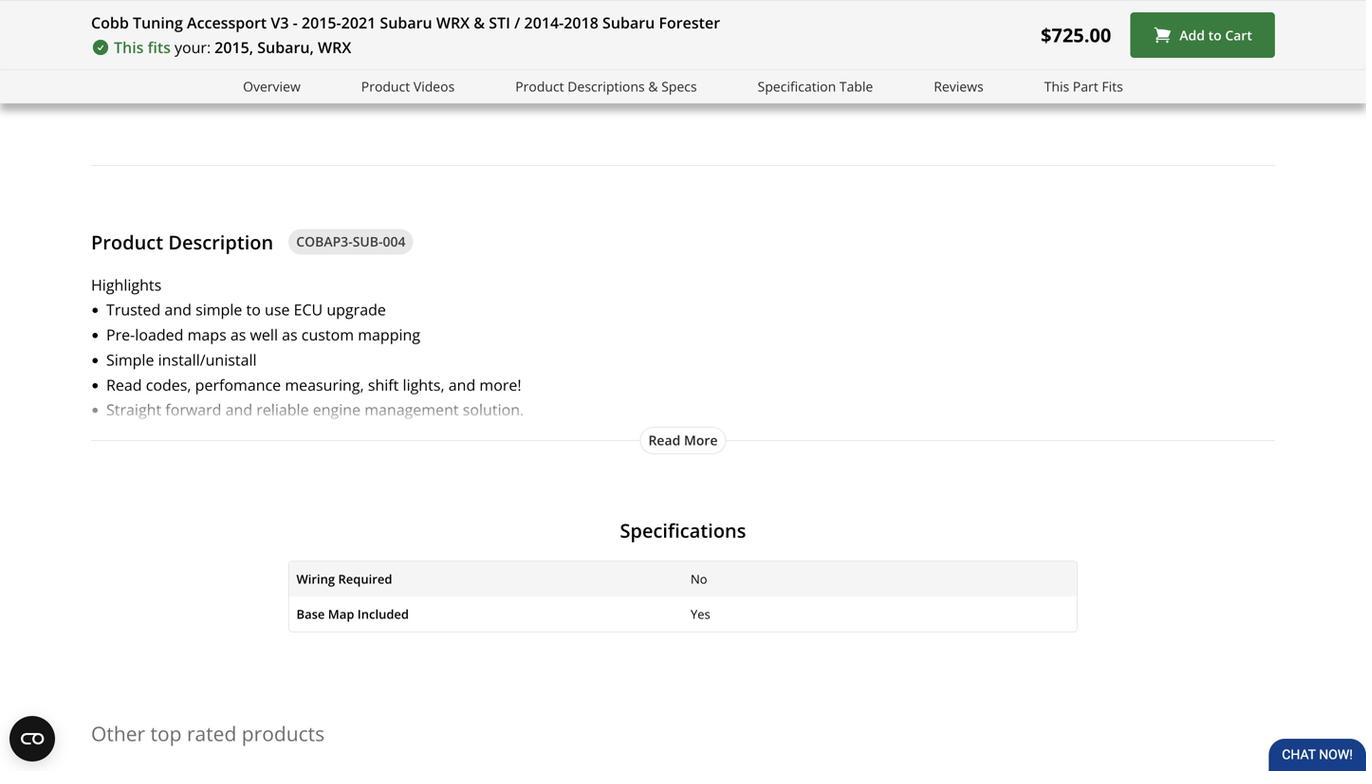Task type: locate. For each thing, give the bounding box(es) containing it.
parameteres
[[286, 425, 377, 445]]

and up loaded at the left of page
[[165, 300, 192, 320]]

products
[[242, 720, 325, 747]]

read inside highlights trusted and simple to use ecu upgrade pre-loaded maps as well as custom mapping simple install/unistall read codes, perfomance measuring, shift lights, and more! straight forward and reliable engine management solution. monitor up to 6 different parameteres
[[106, 375, 142, 395]]

wrx left sti
[[436, 12, 470, 33]]

0 horizontal spatial &
[[474, 12, 485, 33]]

accessport
[[187, 12, 267, 33]]

top
[[150, 720, 182, 747]]

0 horizontal spatial and
[[165, 300, 192, 320]]

wrx down 2015-
[[318, 37, 352, 57]]

1 horizontal spatial subaru
[[603, 12, 655, 33]]

to inside button
[[1209, 26, 1222, 44]]

1 horizontal spatial product
[[361, 77, 410, 95]]

part
[[1073, 77, 1099, 95]]

product description
[[91, 229, 274, 255]]

upgrade
[[327, 300, 386, 320]]

& left sti
[[474, 12, 485, 33]]

2015-
[[302, 12, 341, 33]]

product left videos
[[361, 77, 410, 95]]

product descriptions & specs link
[[516, 76, 697, 98]]

subaru right 2018
[[603, 12, 655, 33]]

more!
[[480, 375, 522, 395]]

up
[[167, 425, 186, 445]]

cart
[[1226, 26, 1253, 44]]

1 horizontal spatial to
[[246, 300, 261, 320]]

this left 'fits'
[[114, 37, 144, 57]]

description
[[168, 229, 274, 255]]

specification table
[[758, 77, 874, 95]]

your:
[[175, 37, 211, 57]]

0 horizontal spatial this
[[114, 37, 144, 57]]

overview
[[243, 77, 301, 95]]

& left specs
[[649, 77, 658, 95]]

1 horizontal spatial this
[[1045, 77, 1070, 95]]

product videos
[[361, 77, 455, 95]]

ecu
[[294, 300, 323, 320]]

this left part
[[1045, 77, 1070, 95]]

no
[[691, 571, 708, 588]]

solution.
[[463, 400, 524, 420]]

to left 6
[[190, 425, 204, 445]]

measuring,
[[285, 375, 364, 395]]

this part fits
[[1045, 77, 1124, 95]]

read more
[[649, 431, 718, 449]]

this
[[114, 37, 144, 57], [1045, 77, 1070, 95]]

1 vertical spatial read
[[649, 431, 681, 449]]

2021
[[341, 12, 376, 33]]

0 vertical spatial this
[[114, 37, 144, 57]]

to
[[1209, 26, 1222, 44], [246, 300, 261, 320], [190, 425, 204, 445]]

product inside product descriptions & specs link
[[516, 77, 564, 95]]

specification
[[758, 77, 836, 95]]

subaru right "2021"
[[380, 12, 433, 33]]

base
[[297, 606, 325, 623]]

to left the use
[[246, 300, 261, 320]]

to right add
[[1209, 26, 1222, 44]]

1 horizontal spatial and
[[226, 400, 253, 420]]

other
[[91, 720, 145, 747]]

0 horizontal spatial read
[[106, 375, 142, 395]]

engine
[[313, 400, 361, 420]]

2014-
[[524, 12, 564, 33]]

2 horizontal spatial to
[[1209, 26, 1222, 44]]

1 vertical spatial this
[[1045, 77, 1070, 95]]

2 subaru from the left
[[603, 12, 655, 33]]

add to cart button
[[1131, 12, 1276, 58]]

highlights trusted and simple to use ecu upgrade pre-loaded maps as well as custom mapping simple install/unistall read codes, perfomance measuring, shift lights, and more! straight forward and reliable engine management solution. monitor up to 6 different parameteres
[[91, 275, 524, 445]]

0 horizontal spatial as
[[230, 325, 246, 345]]

and right lights,
[[449, 375, 476, 395]]

1 horizontal spatial as
[[282, 325, 298, 345]]

read down the simple
[[106, 375, 142, 395]]

as
[[230, 325, 246, 345], [282, 325, 298, 345]]

add to cart
[[1180, 26, 1253, 44]]

1 vertical spatial to
[[246, 300, 261, 320]]

0 vertical spatial read
[[106, 375, 142, 395]]

overview link
[[243, 76, 301, 98]]

1 vertical spatial &
[[649, 77, 658, 95]]

open widget image
[[9, 717, 55, 762]]

0 horizontal spatial product
[[91, 229, 163, 255]]

0 horizontal spatial subaru
[[380, 12, 433, 33]]

reliable
[[257, 400, 309, 420]]

different
[[221, 425, 282, 445]]

cobb
[[91, 12, 129, 33]]

read
[[106, 375, 142, 395], [649, 431, 681, 449]]

forester
[[659, 12, 721, 33]]

product up highlights
[[91, 229, 163, 255]]

included
[[358, 606, 409, 623]]

and
[[165, 300, 192, 320], [449, 375, 476, 395], [226, 400, 253, 420]]

as right well
[[282, 325, 298, 345]]

codes,
[[146, 375, 191, 395]]

straight
[[106, 400, 161, 420]]

004
[[383, 233, 406, 251]]

perfomance
[[195, 375, 281, 395]]

and down perfomance
[[226, 400, 253, 420]]

wrx
[[436, 12, 470, 33], [318, 37, 352, 57]]

2 horizontal spatial and
[[449, 375, 476, 395]]

2 as from the left
[[282, 325, 298, 345]]

product down 2014-
[[516, 77, 564, 95]]

2 vertical spatial and
[[226, 400, 253, 420]]

1 horizontal spatial &
[[649, 77, 658, 95]]

product inside product videos link
[[361, 77, 410, 95]]

1 vertical spatial wrx
[[318, 37, 352, 57]]

2 vertical spatial to
[[190, 425, 204, 445]]

use
[[265, 300, 290, 320]]

as left well
[[230, 325, 246, 345]]

0 horizontal spatial wrx
[[318, 37, 352, 57]]

this for this fits your: 2015, subaru, wrx
[[114, 37, 144, 57]]

cobap3-sub-004
[[296, 233, 406, 251]]

1 vertical spatial and
[[449, 375, 476, 395]]

0 vertical spatial to
[[1209, 26, 1222, 44]]

-
[[293, 12, 298, 33]]

this part fits link
[[1045, 76, 1124, 98]]

videos
[[414, 77, 455, 95]]

read left more
[[649, 431, 681, 449]]

1 horizontal spatial wrx
[[436, 12, 470, 33]]

2 horizontal spatial product
[[516, 77, 564, 95]]

product
[[361, 77, 410, 95], [516, 77, 564, 95], [91, 229, 163, 255]]

subaru
[[380, 12, 433, 33], [603, 12, 655, 33]]



Task type: describe. For each thing, give the bounding box(es) containing it.
subaru,
[[257, 37, 314, 57]]

wiring
[[297, 571, 335, 588]]

0 vertical spatial and
[[165, 300, 192, 320]]

v3
[[271, 12, 289, 33]]

map
[[328, 606, 354, 623]]

1 as from the left
[[230, 325, 246, 345]]

wiring required
[[297, 571, 392, 588]]

fits
[[1102, 77, 1124, 95]]

sti
[[489, 12, 511, 33]]

yes
[[691, 606, 711, 623]]

rated
[[187, 720, 237, 747]]

0 vertical spatial &
[[474, 12, 485, 33]]

forward
[[165, 400, 222, 420]]

0 horizontal spatial to
[[190, 425, 204, 445]]

mapping
[[358, 325, 421, 345]]

fits
[[148, 37, 171, 57]]

2018
[[564, 12, 599, 33]]

2015,
[[215, 37, 254, 57]]

monitor
[[106, 425, 163, 445]]

tuning
[[133, 12, 183, 33]]

this fits your: 2015, subaru, wrx
[[114, 37, 352, 57]]

product for product description
[[91, 229, 163, 255]]

this for this part fits
[[1045, 77, 1070, 95]]

product videos link
[[361, 76, 455, 98]]

6
[[208, 425, 217, 445]]

reviews
[[934, 77, 984, 95]]

specs
[[662, 77, 697, 95]]

pre-
[[106, 325, 135, 345]]

required
[[338, 571, 392, 588]]

sub-
[[353, 233, 383, 251]]

product descriptions & specs
[[516, 77, 697, 95]]

loaded
[[135, 325, 184, 345]]

specification table link
[[758, 76, 874, 98]]

well
[[250, 325, 278, 345]]

reviews link
[[934, 76, 984, 98]]

trusted
[[106, 300, 161, 320]]

1 horizontal spatial read
[[649, 431, 681, 449]]

add
[[1180, 26, 1206, 44]]

management
[[365, 400, 459, 420]]

highlights
[[91, 275, 162, 295]]

simple
[[106, 350, 154, 370]]

descriptions
[[568, 77, 645, 95]]

other top rated products
[[91, 720, 325, 747]]

install/unistall
[[158, 350, 257, 370]]

simple
[[196, 300, 242, 320]]

0 vertical spatial wrx
[[436, 12, 470, 33]]

cobap3-
[[296, 233, 353, 251]]

1 subaru from the left
[[380, 12, 433, 33]]

shift
[[368, 375, 399, 395]]

product for product descriptions & specs
[[516, 77, 564, 95]]

specifications
[[620, 518, 746, 544]]

product for product videos
[[361, 77, 410, 95]]

base map included
[[297, 606, 409, 623]]

/
[[515, 12, 521, 33]]

maps
[[188, 325, 227, 345]]

cobb tuning accessport v3  - 2015-2021 subaru wrx & sti / 2014-2018 subaru forester
[[91, 12, 721, 33]]

table
[[840, 77, 874, 95]]

more
[[684, 431, 718, 449]]

lights,
[[403, 375, 445, 395]]

custom
[[302, 325, 354, 345]]

$725.00
[[1041, 22, 1112, 48]]



Task type: vqa. For each thing, say whether or not it's contained in the screenshot.
the bottom WRX
yes



